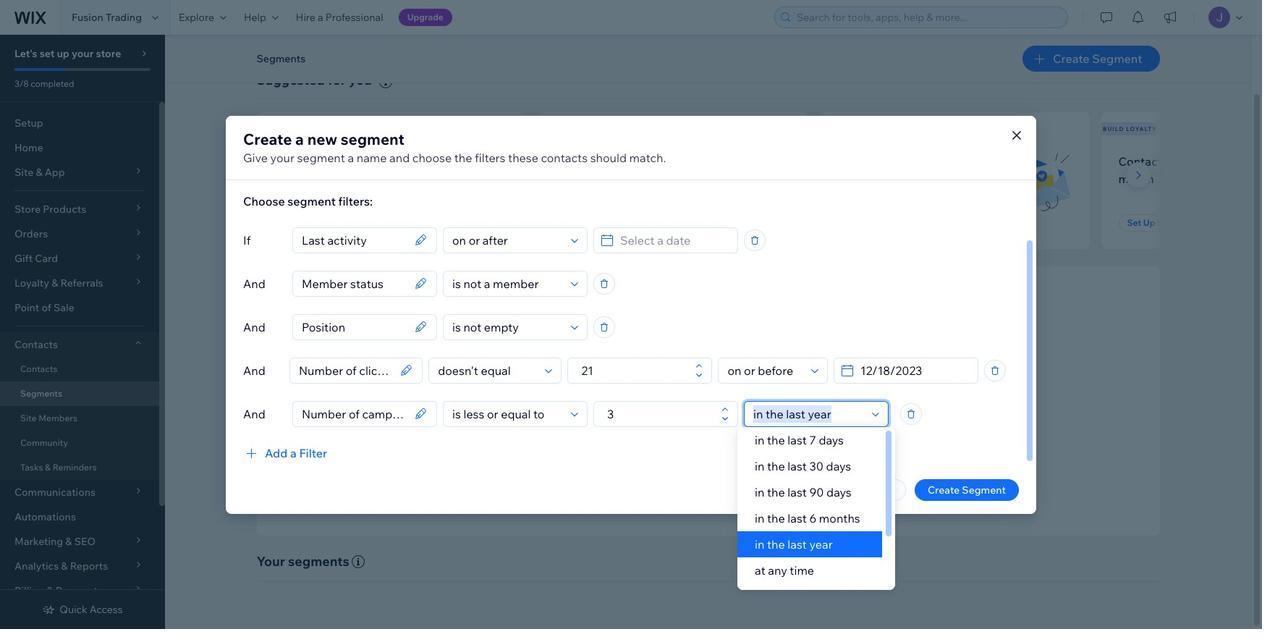 Task type: describe. For each thing, give the bounding box(es) containing it.
new
[[307, 129, 337, 148]]

target
[[708, 388, 746, 405]]

your inside active email subscribers who clicked on your campaign
[[895, 171, 920, 186]]

to inside new contacts who recently subscribed to your mailing list
[[337, 171, 349, 186]]

contacts link
[[0, 357, 159, 382]]

let's set up your store
[[14, 47, 121, 60]]

1 vertical spatial segment
[[297, 150, 345, 165]]

give
[[243, 150, 268, 165]]

last for 6
[[788, 511, 807, 526]]

3 and from the top
[[243, 363, 266, 378]]

let's
[[14, 47, 37, 60]]

update
[[750, 410, 783, 423]]

year
[[810, 537, 833, 552]]

on
[[879, 171, 893, 186]]

purchase
[[640, 171, 691, 186]]

any
[[769, 563, 788, 578]]

in the last 90 days
[[755, 485, 852, 500]]

leads
[[797, 449, 823, 462]]

upgrade button
[[399, 9, 452, 26]]

0 horizontal spatial subscribers
[[277, 125, 326, 132]]

in the last 7 days
[[755, 433, 844, 447]]

4 and from the top
[[243, 407, 266, 421]]

set up segment button for subscribed
[[274, 214, 359, 232]]

contacts for contacts dropdown button
[[14, 338, 58, 351]]

active
[[837, 154, 872, 169]]

Select a date field
[[616, 228, 733, 252]]

set up segment button for made
[[556, 214, 641, 232]]

a right the hire on the left top of page
[[318, 11, 323, 24]]

quick
[[60, 603, 87, 616]]

who for purchase
[[667, 154, 690, 169]]

the for 6
[[768, 511, 785, 526]]

customers,
[[699, 449, 751, 462]]

up
[[57, 47, 69, 60]]

tasks & reminders
[[20, 462, 97, 473]]

active email subscribers who clicked on your campaign
[[837, 154, 996, 186]]

3/8 completed
[[14, 78, 74, 89]]

list containing new contacts who recently subscribed to your mailing list
[[254, 112, 1263, 249]]

automations link
[[0, 505, 159, 529]]

potential
[[753, 449, 795, 462]]

trust
[[847, 429, 869, 442]]

build loyalty
[[1104, 125, 1158, 132]]

add a filter button
[[243, 444, 327, 462]]

fusion
[[72, 11, 103, 24]]

1 vertical spatial select an option field
[[724, 358, 807, 383]]

new for new contacts who recently subscribed to your mailing list
[[274, 154, 299, 169]]

subscribers inside active email subscribers who clicked on your campaign
[[907, 154, 971, 169]]

th
[[1255, 154, 1263, 169]]

more
[[845, 449, 870, 462]]

know
[[596, 449, 622, 462]]

loyalty
[[1127, 125, 1158, 132]]

who for your
[[351, 154, 374, 169]]

made
[[598, 171, 629, 186]]

cancel button
[[848, 479, 906, 501]]

campaigns
[[682, 429, 734, 442]]

hire a professional link
[[287, 0, 392, 35]]

contacts inside new contacts who recently subscribed to your mailing list
[[301, 154, 349, 169]]

90
[[810, 485, 824, 500]]

mailing
[[379, 171, 419, 186]]

days for in the last 30 days
[[827, 459, 852, 474]]

the for target
[[653, 388, 673, 405]]

your inside the create a new segment give your segment a name and choose the filters these contacts should match.
[[271, 150, 295, 165]]

6
[[810, 511, 817, 526]]

filters
[[475, 150, 506, 165]]

specific
[[599, 410, 635, 423]]

days for in the last 90 days
[[827, 485, 852, 500]]

last for 7
[[788, 433, 807, 447]]

in the last year
[[755, 537, 833, 552]]

hire a professional
[[296, 11, 384, 24]]

your inside the reach the right target audience create specific groups of contacts that update automatically send personalized email campaigns to drive sales and build trust get to know your high-value customers, potential leads and more
[[624, 449, 645, 462]]

high-
[[647, 449, 671, 462]]

customers
[[607, 154, 665, 169]]

set
[[40, 47, 55, 60]]

7
[[810, 433, 817, 447]]

up for subscribed
[[299, 217, 311, 228]]

3 set up segment from the left
[[1128, 217, 1196, 228]]

&
[[45, 462, 51, 473]]

with
[[1171, 154, 1195, 169]]

up for made
[[581, 217, 593, 228]]

in the last 30 days
[[755, 459, 852, 474]]

personalized
[[592, 429, 652, 442]]

in for in the last 7 days
[[755, 433, 765, 447]]

birthday
[[1206, 154, 1252, 169]]

of inside sidebar element
[[42, 301, 51, 314]]

in the last year option
[[738, 531, 882, 558]]

new subscribers
[[258, 125, 326, 132]]

list box containing in the last 7 days
[[738, 427, 895, 610]]

0 vertical spatial select an option field
[[448, 271, 567, 296]]

contacts for contacts link
[[20, 363, 58, 374]]

days for in the last 7 days
[[819, 433, 844, 447]]

recently
[[377, 154, 421, 169]]

home
[[14, 141, 43, 154]]

segments for segments button
[[257, 52, 306, 65]]

cancel
[[861, 483, 893, 496]]

home link
[[0, 135, 159, 160]]

filter
[[299, 446, 327, 460]]

point of sale
[[14, 301, 74, 314]]

professional
[[326, 11, 384, 24]]

in the last 6 months
[[755, 511, 861, 526]]

help button
[[235, 0, 287, 35]]

3/8
[[14, 78, 29, 89]]

hire
[[296, 11, 316, 24]]

and inside the create a new segment give your segment a name and choose the filters these contacts should match.
[[390, 150, 410, 165]]

choose segment filters:
[[243, 194, 373, 208]]

at
[[755, 563, 766, 578]]

add a filter
[[265, 446, 327, 460]]

time
[[790, 563, 815, 578]]

these
[[508, 150, 539, 165]]

in for in the last 6 months
[[755, 511, 765, 526]]

your inside sidebar element
[[72, 47, 94, 60]]

email inside the reach the right target audience create specific groups of contacts that update automatically send personalized email campaigns to drive sales and build trust get to know your high-value customers, potential leads and more
[[654, 429, 680, 442]]

community
[[20, 437, 68, 448]]

12/18/2023 field
[[857, 358, 974, 383]]

the for 7
[[768, 433, 785, 447]]

3 set up segment button from the left
[[1119, 214, 1204, 232]]



Task type: vqa. For each thing, say whether or not it's contained in the screenshot.
rightmost who
yes



Task type: locate. For each thing, give the bounding box(es) containing it.
contacts inside the reach the right target audience create specific groups of contacts that update automatically send personalized email campaigns to drive sales and build trust get to know your high-value customers, potential leads and more
[[685, 410, 726, 423]]

create segment button for cancel
[[915, 479, 1020, 501]]

set up segment button down made
[[556, 214, 641, 232]]

set for potential customers who haven't made a purchase yet
[[564, 217, 579, 228]]

1 horizontal spatial create segment
[[928, 483, 1006, 496]]

1 horizontal spatial subscribers
[[907, 154, 971, 169]]

filters:
[[338, 194, 373, 208]]

contacts down loyalty
[[1119, 154, 1169, 169]]

5 last from the top
[[788, 537, 807, 552]]

a inside potential customers who haven't made a purchase yet
[[631, 171, 638, 186]]

name
[[357, 150, 387, 165]]

0 vertical spatial of
[[42, 301, 51, 314]]

1 vertical spatial of
[[673, 410, 683, 423]]

a inside button
[[290, 446, 297, 460]]

segments inside sidebar element
[[20, 388, 62, 399]]

3 who from the left
[[973, 154, 996, 169]]

your segments
[[257, 553, 350, 570]]

last left "year"
[[788, 537, 807, 552]]

segment
[[1093, 51, 1143, 66], [313, 217, 351, 228], [594, 217, 632, 228], [1158, 217, 1196, 228], [963, 483, 1006, 496], [714, 485, 764, 499]]

up down contacts with a birthday th
[[1144, 217, 1156, 228]]

days right 7
[[819, 433, 844, 447]]

months
[[820, 511, 861, 526]]

choose
[[413, 150, 452, 165]]

the up in the last year
[[768, 511, 785, 526]]

sale
[[54, 301, 74, 314]]

in for in the last 90 days
[[755, 485, 765, 500]]

0 vertical spatial new
[[258, 125, 275, 132]]

enter a number text field for the middle select an option field
[[577, 358, 692, 383]]

2 up from the left
[[581, 217, 593, 228]]

that
[[728, 410, 747, 423]]

3 last from the top
[[788, 485, 807, 500]]

subscribed
[[274, 171, 335, 186]]

0 vertical spatial segment
[[341, 129, 405, 148]]

email inside active email subscribers who clicked on your campaign
[[875, 154, 904, 169]]

site
[[20, 413, 37, 424]]

at any time
[[755, 563, 815, 578]]

0 vertical spatial contacts
[[1119, 154, 1169, 169]]

0 horizontal spatial create segment button
[[653, 484, 764, 501]]

in inside option
[[755, 537, 765, 552]]

your right give
[[271, 150, 295, 165]]

to up filters:
[[337, 171, 349, 186]]

1 in from the top
[[755, 433, 765, 447]]

contacts inside the create a new segment give your segment a name and choose the filters these contacts should match.
[[541, 150, 588, 165]]

5 in from the top
[[755, 537, 765, 552]]

contacts up campaigns
[[685, 410, 726, 423]]

4 last from the top
[[788, 511, 807, 526]]

1 horizontal spatial to
[[584, 449, 594, 462]]

2 horizontal spatial who
[[973, 154, 996, 169]]

create segment button
[[1023, 46, 1160, 72], [915, 479, 1020, 501], [653, 484, 764, 501]]

and up mailing
[[390, 150, 410, 165]]

1 set up segment from the left
[[283, 217, 351, 228]]

new up subscribed
[[274, 154, 299, 169]]

last inside option
[[788, 537, 807, 552]]

new inside new contacts who recently subscribed to your mailing list
[[274, 154, 299, 169]]

last
[[788, 433, 807, 447], [788, 459, 807, 474], [788, 485, 807, 500], [788, 511, 807, 526], [788, 537, 807, 552]]

0 vertical spatial and
[[390, 150, 410, 165]]

2 horizontal spatial set up segment
[[1128, 217, 1196, 228]]

create a new segment give your segment a name and choose the filters these contacts should match.
[[243, 129, 666, 165]]

suggested
[[257, 72, 325, 88]]

1 horizontal spatial and
[[800, 429, 818, 442]]

groups
[[638, 410, 671, 423]]

in for in the last year
[[755, 537, 765, 552]]

automations
[[14, 510, 76, 524]]

1 and from the top
[[243, 276, 266, 291]]

1 horizontal spatial set up segment button
[[556, 214, 641, 232]]

2 set from the left
[[564, 217, 579, 228]]

segments inside button
[[257, 52, 306, 65]]

2 vertical spatial select an option field
[[749, 402, 868, 426]]

reach the right target audience create specific groups of contacts that update automatically send personalized email campaigns to drive sales and build trust get to know your high-value customers, potential leads and more
[[565, 388, 870, 462]]

2 horizontal spatial to
[[736, 429, 746, 442]]

last left 7
[[788, 433, 807, 447]]

between
[[755, 589, 802, 604]]

0 horizontal spatial contacts
[[301, 154, 349, 169]]

segment down subscribed
[[288, 194, 336, 208]]

0 vertical spatial segments
[[257, 52, 306, 65]]

a left name
[[348, 150, 354, 165]]

0 horizontal spatial who
[[351, 154, 374, 169]]

the
[[455, 150, 472, 165], [653, 388, 673, 405], [768, 433, 785, 447], [768, 459, 785, 474], [768, 485, 785, 500], [768, 511, 785, 526], [768, 537, 785, 552]]

contacts down new
[[301, 154, 349, 169]]

the left filters
[[455, 150, 472, 165]]

and up leads
[[800, 429, 818, 442]]

to
[[337, 171, 349, 186], [736, 429, 746, 442], [584, 449, 594, 462]]

access
[[90, 603, 123, 616]]

who left recently
[[351, 154, 374, 169]]

1 up from the left
[[299, 217, 311, 228]]

segments link
[[0, 382, 159, 406]]

your
[[257, 553, 285, 570]]

a down customers
[[631, 171, 638, 186]]

1 horizontal spatial of
[[673, 410, 683, 423]]

segment up name
[[341, 129, 405, 148]]

1 horizontal spatial create segment button
[[915, 479, 1020, 501]]

days right 90
[[827, 485, 852, 500]]

contacts button
[[0, 332, 159, 357]]

set up segment button down choose segment filters:
[[274, 214, 359, 232]]

build
[[821, 429, 844, 442]]

in down 'potential'
[[755, 485, 765, 500]]

of left the sale
[[42, 301, 51, 314]]

fusion trading
[[72, 11, 142, 24]]

the inside option
[[768, 537, 785, 552]]

site members link
[[0, 406, 159, 431]]

in down drive
[[755, 459, 765, 474]]

who up 'purchase'
[[667, 154, 690, 169]]

email up "on"
[[875, 154, 904, 169]]

contacts down contacts dropdown button
[[20, 363, 58, 374]]

contacts inside dropdown button
[[14, 338, 58, 351]]

Search for tools, apps, help & more... field
[[793, 7, 1064, 28]]

add
[[265, 446, 288, 460]]

who inside potential customers who haven't made a purchase yet
[[667, 154, 690, 169]]

set up segment down contacts with a birthday th
[[1128, 217, 1196, 228]]

subscribers down suggested
[[277, 125, 326, 132]]

reach
[[612, 388, 650, 405]]

2 in from the top
[[755, 459, 765, 474]]

list box
[[738, 427, 895, 610]]

0 vertical spatial to
[[337, 171, 349, 186]]

create inside the reach the right target audience create specific groups of contacts that update automatically send personalized email campaigns to drive sales and build trust get to know your high-value customers, potential leads and more
[[565, 410, 596, 423]]

1 horizontal spatial set
[[564, 217, 579, 228]]

1 vertical spatial days
[[827, 459, 852, 474]]

enter a number text field up the high-
[[603, 402, 718, 426]]

3 set from the left
[[1128, 217, 1142, 228]]

2 vertical spatial segment
[[288, 194, 336, 208]]

sidebar element
[[0, 35, 165, 629]]

2 horizontal spatial and
[[825, 449, 843, 462]]

segments for segments link
[[20, 388, 62, 399]]

your right "on"
[[895, 171, 920, 186]]

0 horizontal spatial set up segment button
[[274, 214, 359, 232]]

list
[[254, 112, 1263, 249]]

the inside the reach the right target audience create specific groups of contacts that update automatically send personalized email campaigns to drive sales and build trust get to know your high-value customers, potential leads and more
[[653, 388, 673, 405]]

in up at
[[755, 537, 765, 552]]

match.
[[630, 150, 666, 165]]

segment down new
[[297, 150, 345, 165]]

suggested for you
[[257, 72, 372, 88]]

should
[[591, 150, 627, 165]]

last left 6
[[788, 511, 807, 526]]

your down name
[[351, 171, 376, 186]]

quick access
[[60, 603, 123, 616]]

a right "add"
[[290, 446, 297, 460]]

0 horizontal spatial create segment
[[675, 485, 764, 499]]

2 vertical spatial and
[[825, 449, 843, 462]]

set up segment button
[[274, 214, 359, 232], [556, 214, 641, 232], [1119, 214, 1204, 232]]

get
[[565, 449, 582, 462]]

segment
[[341, 129, 405, 148], [297, 150, 345, 165], [288, 194, 336, 208]]

up down "haven't"
[[581, 217, 593, 228]]

the up groups
[[653, 388, 673, 405]]

and down the build
[[825, 449, 843, 462]]

last for 90
[[788, 485, 807, 500]]

2 horizontal spatial set
[[1128, 217, 1142, 228]]

1 vertical spatial and
[[800, 429, 818, 442]]

1 vertical spatial enter a number text field
[[603, 402, 718, 426]]

0 horizontal spatial email
[[654, 429, 680, 442]]

2 horizontal spatial set up segment button
[[1119, 214, 1204, 232]]

0 vertical spatial email
[[875, 154, 904, 169]]

2 vertical spatial contacts
[[20, 363, 58, 374]]

1 set from the left
[[283, 217, 297, 228]]

days right 30
[[827, 459, 852, 474]]

trading
[[106, 11, 142, 24]]

upgrade
[[407, 12, 444, 22]]

email
[[875, 154, 904, 169], [654, 429, 680, 442]]

completed
[[31, 78, 74, 89]]

potential
[[556, 154, 604, 169]]

to left drive
[[736, 429, 746, 442]]

create inside the create a new segment give your segment a name and choose the filters these contacts should match.
[[243, 129, 292, 148]]

tasks & reminders link
[[0, 455, 159, 480]]

list
[[421, 171, 437, 186]]

4 in from the top
[[755, 511, 765, 526]]

2 vertical spatial to
[[584, 449, 594, 462]]

a
[[318, 11, 323, 24], [295, 129, 304, 148], [348, 150, 354, 165], [1197, 154, 1204, 169], [631, 171, 638, 186], [290, 446, 297, 460]]

in up in the last year
[[755, 511, 765, 526]]

2 last from the top
[[788, 459, 807, 474]]

create
[[1054, 51, 1090, 66], [243, 129, 292, 148], [565, 410, 596, 423], [928, 483, 960, 496], [675, 485, 711, 499]]

1 set up segment button from the left
[[274, 214, 359, 232]]

who up campaign
[[973, 154, 996, 169]]

contacts inside contacts with a birthday th
[[1119, 154, 1169, 169]]

1 horizontal spatial segments
[[257, 52, 306, 65]]

who inside new contacts who recently subscribed to your mailing list
[[351, 154, 374, 169]]

3 up from the left
[[1144, 217, 1156, 228]]

the up any
[[768, 537, 785, 552]]

send
[[565, 429, 589, 442]]

email up the high-
[[654, 429, 680, 442]]

2 horizontal spatial create segment button
[[1023, 46, 1160, 72]]

0 horizontal spatial set
[[283, 217, 297, 228]]

2 horizontal spatial up
[[1144, 217, 1156, 228]]

and
[[390, 150, 410, 165], [800, 429, 818, 442], [825, 449, 843, 462]]

1 horizontal spatial who
[[667, 154, 690, 169]]

last for 30
[[788, 459, 807, 474]]

2 set up segment button from the left
[[556, 214, 641, 232]]

2 horizontal spatial create segment
[[1054, 51, 1143, 66]]

create segment button for segments
[[1023, 46, 1160, 72]]

your down personalized
[[624, 449, 645, 462]]

a right with
[[1197, 154, 1204, 169]]

1 horizontal spatial up
[[581, 217, 593, 228]]

your right up
[[72, 47, 94, 60]]

2 who from the left
[[667, 154, 690, 169]]

the for year
[[768, 537, 785, 552]]

contacts down point of sale
[[14, 338, 58, 351]]

contacts up "haven't"
[[541, 150, 588, 165]]

0 vertical spatial days
[[819, 433, 844, 447]]

set up segment down made
[[564, 217, 632, 228]]

None field
[[298, 228, 411, 252], [298, 271, 411, 296], [298, 315, 411, 339], [295, 358, 396, 383], [298, 402, 411, 426], [298, 228, 411, 252], [298, 271, 411, 296], [298, 315, 411, 339], [295, 358, 396, 383], [298, 402, 411, 426]]

1 horizontal spatial set up segment
[[564, 217, 632, 228]]

1 horizontal spatial contacts
[[541, 150, 588, 165]]

Choose a condition field
[[448, 228, 567, 252], [448, 315, 567, 339], [434, 358, 541, 383], [448, 402, 567, 426]]

in for in the last 30 days
[[755, 459, 765, 474]]

of
[[42, 301, 51, 314], [673, 410, 683, 423]]

the for 30
[[768, 459, 785, 474]]

point
[[14, 301, 39, 314]]

1 vertical spatial contacts
[[14, 338, 58, 351]]

potential customers who haven't made a purchase yet
[[556, 154, 711, 186]]

1 last from the top
[[788, 433, 807, 447]]

sales
[[774, 429, 798, 442]]

Select an option field
[[448, 271, 567, 296], [724, 358, 807, 383], [749, 402, 868, 426]]

in up 'potential'
[[755, 433, 765, 447]]

clicked
[[837, 171, 876, 186]]

who inside active email subscribers who clicked on your campaign
[[973, 154, 996, 169]]

members
[[39, 413, 77, 424]]

a left new
[[295, 129, 304, 148]]

if
[[243, 233, 251, 247]]

set up segment for made
[[564, 217, 632, 228]]

a inside contacts with a birthday th
[[1197, 154, 1204, 169]]

3 in from the top
[[755, 485, 765, 500]]

tasks
[[20, 462, 43, 473]]

1 vertical spatial to
[[736, 429, 746, 442]]

0 horizontal spatial of
[[42, 301, 51, 314]]

1 horizontal spatial email
[[875, 154, 904, 169]]

0 vertical spatial subscribers
[[277, 125, 326, 132]]

subscribers up campaign
[[907, 154, 971, 169]]

1 vertical spatial segments
[[20, 388, 62, 399]]

0 vertical spatial enter a number text field
[[577, 358, 692, 383]]

0 horizontal spatial segments
[[20, 388, 62, 399]]

enter a number text field up reach
[[577, 358, 692, 383]]

set for new contacts who recently subscribed to your mailing list
[[283, 217, 297, 228]]

last for year
[[788, 537, 807, 552]]

in
[[755, 433, 765, 447], [755, 459, 765, 474], [755, 485, 765, 500], [755, 511, 765, 526], [755, 537, 765, 552]]

1 who from the left
[[351, 154, 374, 169]]

segments up site members
[[20, 388, 62, 399]]

0 horizontal spatial and
[[390, 150, 410, 165]]

enter a number text field for the bottommost select an option field
[[603, 402, 718, 426]]

explore
[[179, 11, 214, 24]]

Enter a number text field
[[577, 358, 692, 383], [603, 402, 718, 426]]

of inside the reach the right target audience create specific groups of contacts that update automatically send personalized email campaigns to drive sales and build trust get to know your high-value customers, potential leads and more
[[673, 410, 683, 423]]

30
[[810, 459, 824, 474]]

2 set up segment from the left
[[564, 217, 632, 228]]

set
[[283, 217, 297, 228], [564, 217, 579, 228], [1128, 217, 1142, 228]]

the for 90
[[768, 485, 785, 500]]

segments up suggested
[[257, 52, 306, 65]]

last left 90
[[788, 485, 807, 500]]

point of sale link
[[0, 295, 159, 320]]

the inside the create a new segment give your segment a name and choose the filters these contacts should match.
[[455, 150, 472, 165]]

audience
[[749, 388, 805, 405]]

last left 30
[[788, 459, 807, 474]]

2 and from the top
[[243, 320, 266, 334]]

your inside new contacts who recently subscribed to your mailing list
[[351, 171, 376, 186]]

up down choose segment filters:
[[299, 217, 311, 228]]

0 horizontal spatial up
[[299, 217, 311, 228]]

value
[[671, 449, 696, 462]]

2 horizontal spatial contacts
[[685, 410, 726, 423]]

the up 'potential'
[[768, 433, 785, 447]]

the down 'potential'
[[768, 485, 785, 500]]

1 vertical spatial email
[[654, 429, 680, 442]]

1 vertical spatial subscribers
[[907, 154, 971, 169]]

set up segment button down contacts with a birthday th
[[1119, 214, 1204, 232]]

new up give
[[258, 125, 275, 132]]

site members
[[20, 413, 77, 424]]

set up segment down choose segment filters:
[[283, 217, 351, 228]]

2 vertical spatial days
[[827, 485, 852, 500]]

1 vertical spatial new
[[274, 154, 299, 169]]

of down right
[[673, 410, 683, 423]]

new contacts who recently subscribed to your mailing list
[[274, 154, 437, 186]]

0 horizontal spatial to
[[337, 171, 349, 186]]

set up segment for subscribed
[[283, 217, 351, 228]]

0 horizontal spatial set up segment
[[283, 217, 351, 228]]

to right get
[[584, 449, 594, 462]]

build
[[1104, 125, 1125, 132]]

the down sales
[[768, 459, 785, 474]]

new for new subscribers
[[258, 125, 275, 132]]

set up segment
[[283, 217, 351, 228], [564, 217, 632, 228], [1128, 217, 1196, 228]]

contacts with a birthday th
[[1119, 154, 1263, 186]]



